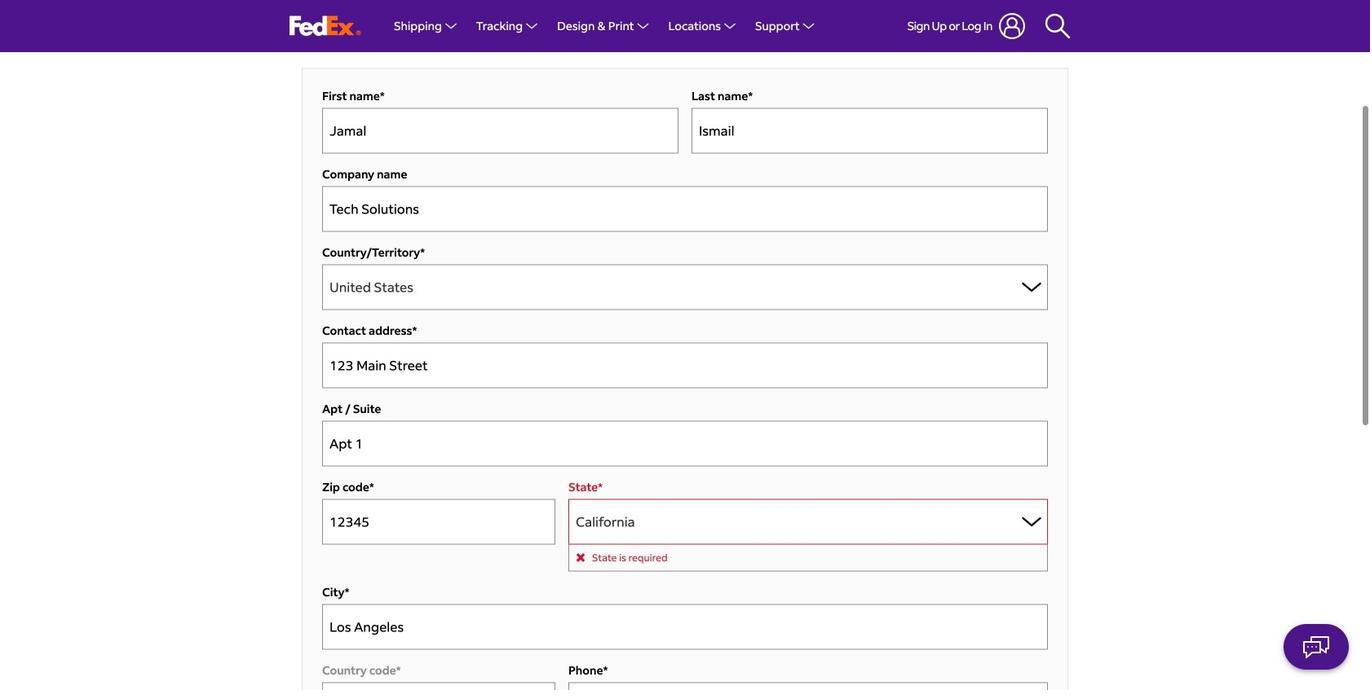 Task type: vqa. For each thing, say whether or not it's contained in the screenshot.
Close the Alert image
no



Task type: locate. For each thing, give the bounding box(es) containing it.
None text field
[[322, 186, 1048, 232], [322, 421, 1048, 467], [322, 500, 556, 545], [322, 683, 556, 691], [322, 186, 1048, 232], [322, 421, 1048, 467], [322, 500, 556, 545], [322, 683, 556, 691]]

None text field
[[322, 108, 679, 154], [692, 108, 1048, 154], [322, 343, 1048, 389], [322, 605, 1048, 651], [322, 108, 679, 154], [692, 108, 1048, 154], [322, 343, 1048, 389], [322, 605, 1048, 651]]

None field
[[322, 323, 1048, 389]]

None telephone field
[[569, 683, 1048, 691]]



Task type: describe. For each thing, give the bounding box(es) containing it.
fedex search image
[[1045, 13, 1071, 39]]



